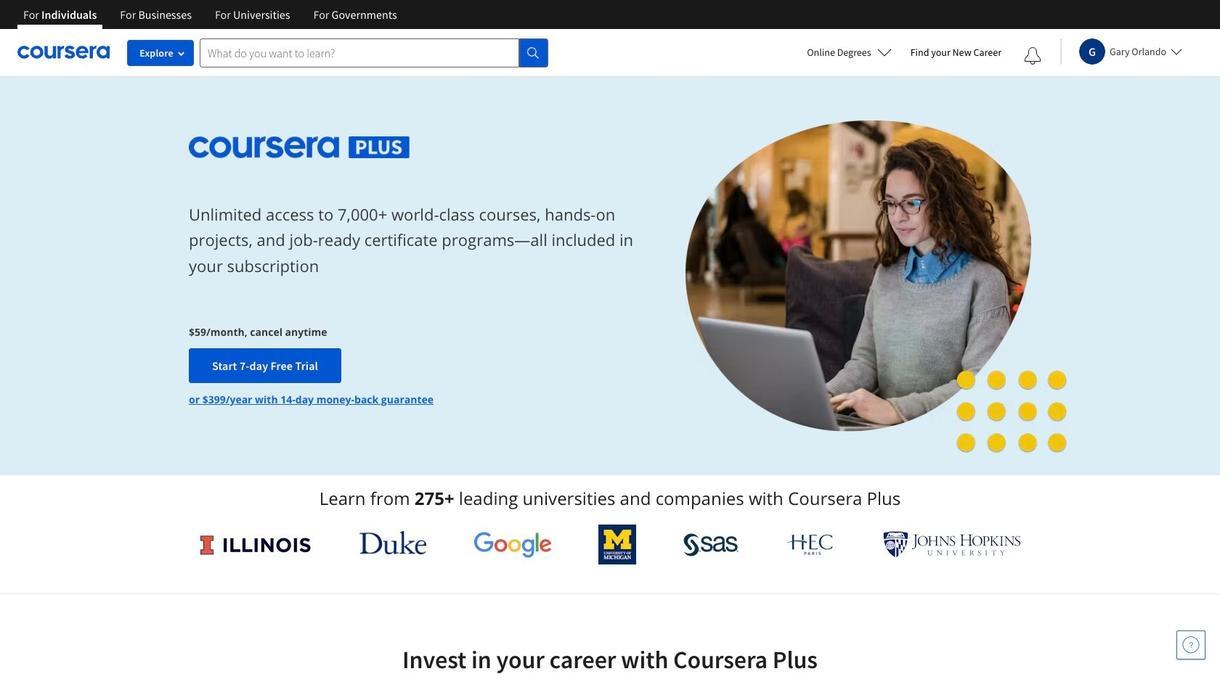 Task type: describe. For each thing, give the bounding box(es) containing it.
duke university image
[[359, 532, 427, 555]]

coursera plus image
[[189, 136, 410, 158]]

What do you want to learn? text field
[[200, 38, 519, 67]]

university of michigan image
[[599, 525, 637, 565]]

hec paris image
[[786, 530, 836, 560]]

coursera image
[[17, 41, 110, 64]]

sas image
[[684, 534, 739, 557]]



Task type: vqa. For each thing, say whether or not it's contained in the screenshot.
Coursera image
yes



Task type: locate. For each thing, give the bounding box(es) containing it.
None search field
[[200, 38, 548, 67]]

johns hopkins university image
[[883, 532, 1021, 559]]

help center image
[[1183, 637, 1200, 655]]

banner navigation
[[12, 0, 409, 29]]

google image
[[473, 532, 552, 559]]

university of illinois at urbana-champaign image
[[199, 534, 312, 557]]



